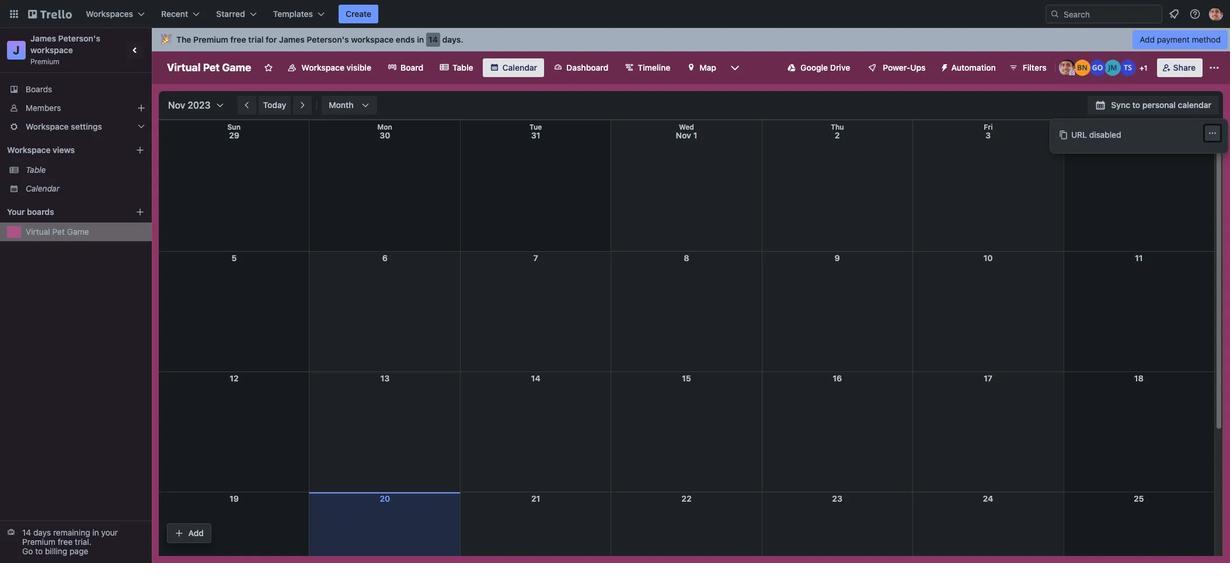 Task type: locate. For each thing, give the bounding box(es) containing it.
trial
[[248, 34, 264, 44]]

filters button
[[1006, 58, 1050, 77]]

banner
[[152, 28, 1231, 51]]

workspace down members
[[26, 121, 69, 131]]

1 vertical spatial pet
[[52, 227, 65, 237]]

14 inside 14 days remaining in your premium free trial. go to billing page
[[22, 527, 31, 537]]

0 horizontal spatial virtual pet game
[[26, 227, 89, 237]]

virtual down boards
[[26, 227, 50, 237]]

url disabled
[[1072, 129, 1122, 139]]

workspace right the j
[[30, 45, 73, 55]]

nov
[[168, 100, 185, 110], [676, 130, 691, 140]]

search image
[[1051, 9, 1060, 19]]

j link
[[7, 41, 26, 60]]

peterson's
[[58, 33, 100, 43], [307, 34, 349, 44]]

calendar
[[503, 62, 537, 72], [26, 183, 60, 193]]

days
[[33, 527, 51, 537]]

peterson's up workspace visible button
[[307, 34, 349, 44]]

virtual pet game inside board name text box
[[167, 61, 251, 74]]

nov for nov 1
[[676, 130, 691, 140]]

pet down the your boards with 1 items element
[[52, 227, 65, 237]]

0 vertical spatial nov
[[168, 100, 185, 110]]

5
[[232, 253, 237, 263]]

1 horizontal spatial pet
[[203, 61, 220, 74]]

2 vertical spatial workspace
[[7, 145, 51, 155]]

1 vertical spatial workspace
[[30, 45, 73, 55]]

0 horizontal spatial in
[[92, 527, 99, 537]]

1 vertical spatial workspace
[[26, 121, 69, 131]]

29
[[229, 130, 239, 140]]

starred
[[216, 9, 245, 19]]

ups
[[911, 62, 926, 72]]

go to billing page link
[[22, 546, 88, 556]]

0 horizontal spatial nov
[[168, 100, 185, 110]]

0 horizontal spatial calendar link
[[26, 183, 145, 194]]

nov 1
[[676, 130, 698, 140]]

show menu image
[[1209, 62, 1221, 74]]

calendar
[[1178, 100, 1212, 110]]

0 vertical spatial free
[[230, 34, 246, 44]]

sm image
[[935, 58, 952, 75]]

0 horizontal spatial calendar
[[26, 183, 60, 193]]

in right ends
[[417, 34, 424, 44]]

banner containing 🎉
[[152, 28, 1231, 51]]

table down workspace views
[[26, 165, 46, 175]]

virtual pet game down the your boards with 1 items element
[[26, 227, 89, 237]]

15
[[682, 373, 691, 383]]

0 vertical spatial table link
[[433, 58, 480, 77]]

free inside 14 days remaining in your premium free trial. go to billing page
[[58, 537, 73, 547]]

templates
[[273, 9, 313, 19]]

your boards
[[7, 207, 54, 217]]

1 horizontal spatial james
[[279, 34, 305, 44]]

james down back to home image
[[30, 33, 56, 43]]

1 vertical spatial in
[[92, 527, 99, 537]]

0 horizontal spatial free
[[58, 537, 73, 547]]

0 horizontal spatial 14
[[22, 527, 31, 537]]

james right for
[[279, 34, 305, 44]]

today button
[[258, 96, 291, 114]]

1 horizontal spatial in
[[417, 34, 424, 44]]

0 horizontal spatial game
[[67, 227, 89, 237]]

1 vertical spatial add
[[188, 528, 204, 538]]

1 horizontal spatial virtual
[[167, 61, 201, 74]]

1 vertical spatial premium
[[30, 57, 59, 66]]

0 vertical spatial 14
[[429, 34, 438, 44]]

0 vertical spatial virtual
[[167, 61, 201, 74]]

james peterson's workspace premium
[[30, 33, 102, 66]]

18
[[1135, 373, 1144, 383]]

game
[[222, 61, 251, 74], [67, 227, 89, 237]]

game inside board name text box
[[222, 61, 251, 74]]

0 vertical spatial table
[[453, 62, 473, 72]]

pet up '2023'
[[203, 61, 220, 74]]

17
[[984, 373, 993, 383]]

nov for nov 2023
[[168, 100, 185, 110]]

to right sync
[[1133, 100, 1141, 110]]

1 horizontal spatial peterson's
[[307, 34, 349, 44]]

1 for nov 1
[[694, 130, 698, 140]]

1 horizontal spatial calendar link
[[483, 58, 544, 77]]

workspace inside banner
[[351, 34, 394, 44]]

pet
[[203, 61, 220, 74], [52, 227, 65, 237]]

ben nelson (bennelson96) image
[[1074, 60, 1091, 76]]

0 vertical spatial add
[[1140, 34, 1155, 44]]

in inside banner
[[417, 34, 424, 44]]

disabled
[[1090, 129, 1122, 139]]

customize views image
[[729, 62, 741, 74]]

0 horizontal spatial to
[[35, 546, 43, 556]]

table link down views
[[26, 164, 145, 176]]

virtual pet game down the
[[167, 61, 251, 74]]

filters
[[1023, 62, 1047, 72]]

in left your
[[92, 527, 99, 537]]

0 vertical spatial virtual pet game
[[167, 61, 251, 74]]

19
[[230, 494, 239, 503]]

table
[[453, 62, 473, 72], [26, 165, 46, 175]]

21
[[531, 494, 540, 503]]

templates button
[[266, 5, 332, 23]]

🎉 the premium free trial for james peterson's workspace ends in 14 days.
[[161, 34, 464, 44]]

20
[[380, 494, 390, 503]]

0 horizontal spatial workspace
[[30, 45, 73, 55]]

timeline link
[[618, 58, 678, 77]]

workspace inside button
[[302, 62, 345, 72]]

24
[[983, 494, 994, 503]]

0 vertical spatial premium
[[193, 34, 228, 44]]

add
[[1140, 34, 1155, 44], [188, 528, 204, 538]]

1 horizontal spatial to
[[1133, 100, 1141, 110]]

0 horizontal spatial add
[[188, 528, 204, 538]]

0 horizontal spatial 1
[[694, 130, 698, 140]]

starred button
[[209, 5, 264, 23]]

boards
[[27, 207, 54, 217]]

1 horizontal spatial workspace
[[351, 34, 394, 44]]

boards link
[[0, 80, 152, 99]]

month button
[[322, 96, 377, 114]]

add for add
[[188, 528, 204, 538]]

1 horizontal spatial 14
[[429, 34, 438, 44]]

workspace down 🎉 the premium free trial for james peterson's workspace ends in 14 days.
[[302, 62, 345, 72]]

1 horizontal spatial 1
[[1145, 64, 1148, 72]]

1 horizontal spatial virtual pet game
[[167, 61, 251, 74]]

workspace navigation collapse icon image
[[127, 42, 144, 58]]

workspace for workspace visible
[[302, 62, 345, 72]]

1 horizontal spatial free
[[230, 34, 246, 44]]

table link
[[433, 58, 480, 77], [26, 164, 145, 176]]

1 vertical spatial calendar link
[[26, 183, 145, 194]]

0 vertical spatial workspace
[[302, 62, 345, 72]]

0 vertical spatial game
[[222, 61, 251, 74]]

0 horizontal spatial table link
[[26, 164, 145, 176]]

tara schultz (taraschultz7) image
[[1120, 60, 1136, 76]]

nov inside button
[[168, 100, 185, 110]]

confetti image
[[161, 34, 172, 44]]

0 horizontal spatial peterson's
[[58, 33, 100, 43]]

2 vertical spatial premium
[[22, 537, 55, 547]]

pet inside board name text box
[[203, 61, 220, 74]]

1 vertical spatial 14
[[531, 373, 541, 383]]

add payment method
[[1140, 34, 1221, 44]]

to right go
[[35, 546, 43, 556]]

workspace inside popup button
[[26, 121, 69, 131]]

star or unstar board image
[[264, 63, 274, 72]]

virtual inside board name text box
[[167, 61, 201, 74]]

workspace views
[[7, 145, 75, 155]]

1 horizontal spatial nov
[[676, 130, 691, 140]]

nov 2023 button
[[164, 96, 225, 114]]

views
[[53, 145, 75, 155]]

workspaces
[[86, 9, 133, 19]]

0 horizontal spatial pet
[[52, 227, 65, 237]]

workspace left views
[[7, 145, 51, 155]]

back to home image
[[28, 5, 72, 23]]

1 horizontal spatial add
[[1140, 34, 1155, 44]]

in
[[417, 34, 424, 44], [92, 527, 99, 537]]

0 vertical spatial to
[[1133, 100, 1141, 110]]

workspace
[[302, 62, 345, 72], [26, 121, 69, 131], [7, 145, 51, 155]]

0 horizontal spatial table
[[26, 165, 46, 175]]

table link down the days.
[[433, 58, 480, 77]]

2 vertical spatial 14
[[22, 527, 31, 537]]

automation
[[952, 62, 996, 72]]

0 vertical spatial in
[[417, 34, 424, 44]]

8
[[684, 253, 690, 263]]

0 vertical spatial workspace
[[351, 34, 394, 44]]

page
[[69, 546, 88, 556]]

add inside banner
[[1140, 34, 1155, 44]]

1 vertical spatial table link
[[26, 164, 145, 176]]

add inside button
[[188, 528, 204, 538]]

1 horizontal spatial calendar
[[503, 62, 537, 72]]

j
[[13, 43, 20, 57]]

1 horizontal spatial game
[[222, 61, 251, 74]]

james inside banner
[[279, 34, 305, 44]]

method
[[1192, 34, 1221, 44]]

1 vertical spatial free
[[58, 537, 73, 547]]

workspace down the create button
[[351, 34, 394, 44]]

0 horizontal spatial james
[[30, 33, 56, 43]]

table down the days.
[[453, 62, 473, 72]]

power-ups
[[883, 62, 926, 72]]

visible
[[347, 62, 371, 72]]

1 vertical spatial virtual
[[26, 227, 50, 237]]

create button
[[339, 5, 379, 23]]

to inside 14 days remaining in your premium free trial. go to billing page
[[35, 546, 43, 556]]

sync to personal calendar button
[[1088, 96, 1219, 114]]

to
[[1133, 100, 1141, 110], [35, 546, 43, 556]]

your boards with 1 items element
[[7, 205, 118, 219]]

0 vertical spatial calendar link
[[483, 58, 544, 77]]

board link
[[381, 58, 431, 77]]

23
[[832, 494, 843, 503]]

0 vertical spatial 1
[[1145, 64, 1148, 72]]

virtual
[[167, 61, 201, 74], [26, 227, 50, 237]]

31
[[531, 130, 541, 140]]

game left star or unstar board icon
[[222, 61, 251, 74]]

14 for 14 days remaining in your premium free trial. go to billing page
[[22, 527, 31, 537]]

virtual inside virtual pet game link
[[26, 227, 50, 237]]

workspace visible button
[[281, 58, 378, 77]]

game down the your boards with 1 items element
[[67, 227, 89, 237]]

2 horizontal spatial 14
[[531, 373, 541, 383]]

free
[[230, 34, 246, 44], [58, 537, 73, 547]]

jeremy miller (jeremymiller198) image
[[1105, 60, 1121, 76]]

virtual down the
[[167, 61, 201, 74]]

1 vertical spatial 1
[[694, 130, 698, 140]]

1 vertical spatial nov
[[676, 130, 691, 140]]

0 horizontal spatial virtual
[[26, 227, 50, 237]]

1 vertical spatial to
[[35, 546, 43, 556]]

22
[[682, 494, 692, 503]]

payment
[[1157, 34, 1190, 44]]

peterson's down back to home image
[[58, 33, 100, 43]]

0 vertical spatial pet
[[203, 61, 220, 74]]

workspace visible
[[302, 62, 371, 72]]

11
[[1135, 253, 1143, 263]]

james inside james peterson's workspace premium
[[30, 33, 56, 43]]

workspace
[[351, 34, 394, 44], [30, 45, 73, 55]]



Task type: describe. For each thing, give the bounding box(es) containing it.
14 for 14
[[531, 373, 541, 383]]

timeline
[[638, 62, 671, 72]]

boards
[[26, 84, 52, 94]]

virtual pet game link
[[26, 226, 145, 238]]

10
[[984, 253, 993, 263]]

this member is an admin of this board. image
[[1070, 71, 1075, 76]]

1 vertical spatial game
[[67, 227, 89, 237]]

13
[[381, 373, 390, 383]]

sun
[[227, 123, 241, 131]]

mon
[[378, 123, 392, 131]]

share button
[[1157, 58, 1203, 77]]

google drive icon image
[[788, 64, 796, 72]]

2
[[835, 130, 840, 140]]

power-
[[883, 62, 911, 72]]

premium inside 14 days remaining in your premium free trial. go to billing page
[[22, 537, 55, 547]]

days.
[[442, 34, 464, 44]]

map
[[700, 62, 717, 72]]

workspace settings
[[26, 121, 102, 131]]

1 horizontal spatial table
[[453, 62, 473, 72]]

14 inside banner
[[429, 34, 438, 44]]

1 for + 1
[[1145, 64, 1148, 72]]

google drive button
[[781, 58, 858, 77]]

create
[[346, 9, 372, 19]]

workspace inside james peterson's workspace premium
[[30, 45, 73, 55]]

12
[[230, 373, 239, 383]]

workspaces button
[[79, 5, 152, 23]]

dashboard
[[567, 62, 609, 72]]

trial.
[[75, 537, 91, 547]]

14 days remaining in your premium free trial. go to billing page
[[22, 527, 118, 556]]

google
[[801, 62, 828, 72]]

7
[[534, 253, 538, 263]]

add payment method link
[[1133, 30, 1228, 49]]

google drive
[[801, 62, 851, 72]]

wed
[[679, 123, 694, 131]]

0 notifications image
[[1167, 7, 1181, 21]]

nov 2023
[[168, 100, 211, 110]]

billing
[[45, 546, 67, 556]]

the
[[176, 34, 191, 44]]

james peterson (jamespeterson93) image
[[1210, 7, 1224, 21]]

go
[[22, 546, 33, 556]]

25
[[1134, 494, 1144, 503]]

board
[[401, 62, 424, 72]]

sync to personal calendar
[[1112, 100, 1212, 110]]

your
[[7, 207, 25, 217]]

members link
[[0, 99, 152, 117]]

premium inside james peterson's workspace premium
[[30, 57, 59, 66]]

automation button
[[935, 58, 1003, 77]]

add for add payment method
[[1140, 34, 1155, 44]]

drive
[[830, 62, 851, 72]]

open information menu image
[[1190, 8, 1201, 20]]

1 vertical spatial calendar
[[26, 183, 60, 193]]

your
[[101, 527, 118, 537]]

1 vertical spatial virtual pet game
[[26, 227, 89, 237]]

url
[[1072, 129, 1087, 139]]

peterson's inside banner
[[307, 34, 349, 44]]

primary element
[[0, 0, 1231, 28]]

personal
[[1143, 100, 1176, 110]]

1 horizontal spatial table link
[[433, 58, 480, 77]]

ends
[[396, 34, 415, 44]]

9
[[835, 253, 840, 263]]

james peterson (jamespeterson93) image
[[1059, 60, 1076, 76]]

james peterson's workspace link
[[30, 33, 102, 55]]

thu
[[831, 123, 844, 131]]

map link
[[680, 58, 724, 77]]

workspace settings button
[[0, 117, 152, 136]]

2023
[[188, 100, 211, 110]]

recent
[[161, 9, 188, 19]]

for
[[266, 34, 277, 44]]

month
[[329, 100, 354, 110]]

add board image
[[135, 207, 145, 217]]

add button
[[168, 524, 211, 543]]

workspace for workspace settings
[[26, 121, 69, 131]]

3
[[986, 130, 991, 140]]

Search field
[[1060, 5, 1162, 23]]

+ 1
[[1140, 64, 1148, 72]]

1 vertical spatial table
[[26, 165, 46, 175]]

🎉
[[161, 34, 172, 44]]

0 vertical spatial calendar
[[503, 62, 537, 72]]

members
[[26, 103, 61, 113]]

recent button
[[154, 5, 207, 23]]

settings
[[71, 121, 102, 131]]

premium inside banner
[[193, 34, 228, 44]]

in inside 14 days remaining in your premium free trial. go to billing page
[[92, 527, 99, 537]]

today
[[263, 100, 286, 110]]

gary orlando (garyorlando) image
[[1090, 60, 1106, 76]]

create a view image
[[135, 145, 145, 155]]

Board name text field
[[161, 58, 257, 77]]

dashboard link
[[547, 58, 616, 77]]

peterson's inside james peterson's workspace premium
[[58, 33, 100, 43]]

workspace for workspace views
[[7, 145, 51, 155]]

to inside button
[[1133, 100, 1141, 110]]

share
[[1174, 62, 1196, 72]]

free inside banner
[[230, 34, 246, 44]]

sync
[[1112, 100, 1131, 110]]

6
[[382, 253, 388, 263]]



Task type: vqa. For each thing, say whether or not it's contained in the screenshot.
Workspace associated with Workspace views
yes



